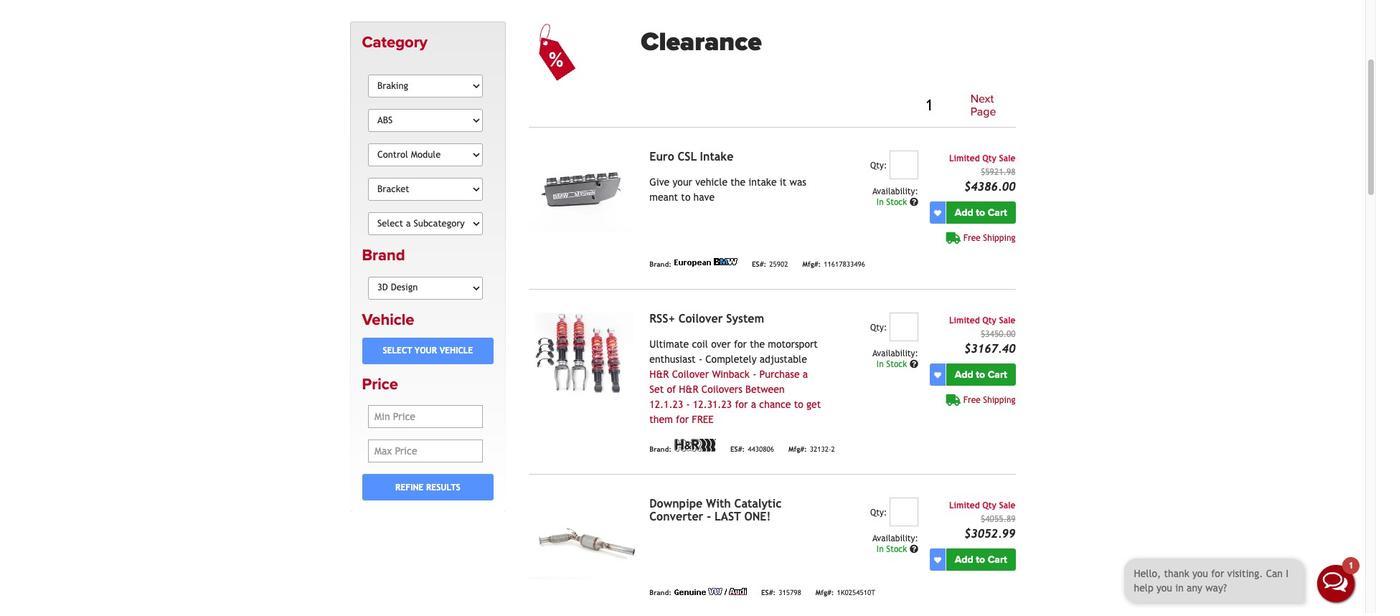Task type: locate. For each thing, give the bounding box(es) containing it.
brand: left genuine volkswagen audi - corporate logo at the bottom of the page
[[650, 589, 672, 597]]

1 vertical spatial free
[[963, 395, 981, 406]]

was
[[790, 177, 806, 188]]

to down $3167.40
[[976, 369, 985, 381]]

give your vehicle the intake it was meant to have
[[650, 177, 806, 203]]

1 sale from the top
[[999, 154, 1016, 164]]

2 qty from the top
[[982, 316, 997, 326]]

2 brand: from the top
[[650, 446, 672, 453]]

1 vertical spatial cart
[[988, 369, 1007, 381]]

2 vertical spatial limited
[[949, 501, 980, 511]]

25902
[[769, 260, 788, 268]]

vehicle right select
[[440, 346, 473, 356]]

2 sale from the top
[[999, 316, 1016, 326]]

with
[[706, 497, 731, 511]]

add for $4386.00
[[955, 207, 973, 219]]

refine
[[395, 483, 424, 493]]

in stock
[[877, 197, 910, 208], [877, 360, 910, 370], [877, 545, 910, 555]]

1 vertical spatial qty
[[982, 316, 997, 326]]

1 vertical spatial availability:
[[872, 349, 918, 359]]

2 free from the top
[[963, 395, 981, 406]]

to down $3052.99
[[976, 554, 985, 566]]

1 vertical spatial your
[[415, 346, 437, 356]]

stock
[[886, 197, 907, 208], [886, 360, 907, 370], [886, 545, 907, 555]]

add to cart for $4386.00
[[955, 207, 1007, 219]]

add down $4386.00
[[955, 207, 973, 219]]

sale up the $4055.89
[[999, 501, 1016, 511]]

in
[[877, 197, 884, 208], [877, 360, 884, 370], [877, 545, 884, 555]]

0 vertical spatial question circle image
[[910, 198, 918, 207]]

qty up the $4055.89
[[982, 501, 997, 511]]

0 vertical spatial in stock
[[877, 197, 910, 208]]

Min Price number field
[[368, 406, 483, 428]]

1 vertical spatial vehicle
[[440, 346, 473, 356]]

coilover up coil
[[678, 312, 723, 326]]

your right give
[[673, 177, 692, 188]]

1 free shipping from the top
[[963, 233, 1016, 243]]

sale inside limited qty sale $5921.98 $4386.00
[[999, 154, 1016, 164]]

2 vertical spatial qty:
[[870, 508, 887, 518]]

1 availability: from the top
[[872, 187, 918, 197]]

add right add to wish list image
[[955, 369, 973, 381]]

1 horizontal spatial h&r
[[679, 384, 699, 395]]

2 qty: from the top
[[870, 323, 887, 333]]

2 vertical spatial brand:
[[650, 589, 672, 597]]

qty up $3450.00
[[982, 316, 997, 326]]

0 vertical spatial cart
[[988, 207, 1007, 219]]

0 vertical spatial es#:
[[752, 260, 766, 268]]

question circle image
[[910, 198, 918, 207], [910, 360, 918, 369]]

qty inside limited qty sale $5921.98 $4386.00
[[982, 154, 997, 164]]

0 vertical spatial availability:
[[872, 187, 918, 197]]

1 in stock from the top
[[877, 197, 910, 208]]

0 vertical spatial add
[[955, 207, 973, 219]]

0 vertical spatial sale
[[999, 154, 1016, 164]]

0 vertical spatial vehicle
[[362, 310, 414, 329]]

free shipping for $4386.00
[[963, 233, 1016, 243]]

2 add to cart from the top
[[955, 369, 1007, 381]]

1 vertical spatial add to cart
[[955, 369, 1007, 381]]

0 vertical spatial mfg#:
[[803, 260, 821, 268]]

1 vertical spatial mfg#:
[[789, 446, 807, 453]]

1 horizontal spatial your
[[673, 177, 692, 188]]

1 qty: from the top
[[870, 161, 887, 171]]

- inside the downpipe with catalytic converter - last one!
[[707, 510, 711, 524]]

sale
[[999, 154, 1016, 164], [999, 316, 1016, 326], [999, 501, 1016, 511]]

1 question circle image from the top
[[910, 198, 918, 207]]

sale inside limited qty sale $4055.89 $3052.99
[[999, 501, 1016, 511]]

select
[[383, 346, 412, 356]]

1 vertical spatial stock
[[886, 360, 907, 370]]

1 vertical spatial in stock
[[877, 360, 910, 370]]

3 in stock from the top
[[877, 545, 910, 555]]

a right 'purchase' at the right bottom
[[803, 369, 808, 380]]

1 add to cart button from the top
[[946, 202, 1016, 224]]

free shipping down $4386.00
[[963, 233, 1016, 243]]

for
[[734, 339, 747, 350], [735, 399, 748, 411], [676, 414, 689, 426]]

2 in from the top
[[877, 360, 884, 370]]

cart down $3167.40
[[988, 369, 1007, 381]]

the left intake
[[731, 177, 746, 188]]

mfg#: for intake
[[803, 260, 821, 268]]

0 vertical spatial qty
[[982, 154, 997, 164]]

vehicle
[[362, 310, 414, 329], [440, 346, 473, 356]]

1 cart from the top
[[988, 207, 1007, 219]]

1 add from the top
[[955, 207, 973, 219]]

3 sale from the top
[[999, 501, 1016, 511]]

ultimate coil over for the motorsport enthusiast - completely adjustable h&r coilover winback - purchase a set of h&r coilovers between 12.1.23 - 12.31.23 for a chance to get them for free
[[650, 339, 821, 426]]

qty inside limited qty sale $4055.89 $3052.99
[[982, 501, 997, 511]]

to left get
[[794, 399, 803, 411]]

for left free
[[676, 414, 689, 426]]

to for $3052.99
[[976, 554, 985, 566]]

give
[[650, 177, 670, 188]]

-
[[699, 354, 702, 365], [753, 369, 756, 380], [686, 399, 690, 411], [707, 510, 711, 524]]

1 add to wish list image from the top
[[934, 209, 941, 216]]

free down $4386.00
[[963, 233, 981, 243]]

mfg#: left 32132-
[[789, 446, 807, 453]]

0 vertical spatial stock
[[886, 197, 907, 208]]

add to cart button for $4386.00
[[946, 202, 1016, 224]]

add to wish list image
[[934, 209, 941, 216], [934, 557, 941, 564]]

1 vertical spatial sale
[[999, 316, 1016, 326]]

2 question circle image from the top
[[910, 360, 918, 369]]

for down coilovers
[[735, 399, 748, 411]]

the inside give your vehicle the intake it was meant to have
[[731, 177, 746, 188]]

1 vertical spatial the
[[750, 339, 765, 350]]

free shipping for $3167.40
[[963, 395, 1016, 406]]

3 limited from the top
[[949, 501, 980, 511]]

qty up $5921.98
[[982, 154, 997, 164]]

es#: 4430806
[[730, 446, 774, 453]]

to for $4386.00
[[976, 207, 985, 219]]

1 horizontal spatial a
[[803, 369, 808, 380]]

last
[[715, 510, 741, 524]]

0 vertical spatial your
[[673, 177, 692, 188]]

mfg#: left "11617833496"
[[803, 260, 821, 268]]

3 cart from the top
[[988, 554, 1007, 566]]

2 availability: from the top
[[872, 349, 918, 359]]

a down between
[[751, 399, 756, 411]]

es#: for system
[[730, 446, 745, 453]]

0 vertical spatial add to cart button
[[946, 202, 1016, 224]]

set
[[650, 384, 664, 395]]

0 vertical spatial limited
[[949, 154, 980, 164]]

1 horizontal spatial vehicle
[[440, 346, 473, 356]]

add to cart button down $3052.99
[[946, 549, 1016, 571]]

2 add to cart button from the top
[[946, 364, 1016, 386]]

es#:
[[752, 260, 766, 268], [730, 446, 745, 453], [761, 589, 776, 597]]

qty:
[[870, 161, 887, 171], [870, 323, 887, 333], [870, 508, 887, 518]]

sale up $3450.00
[[999, 316, 1016, 326]]

add
[[955, 207, 973, 219], [955, 369, 973, 381], [955, 554, 973, 566]]

2 vertical spatial es#:
[[761, 589, 776, 597]]

your right select
[[415, 346, 437, 356]]

cart
[[988, 207, 1007, 219], [988, 369, 1007, 381], [988, 554, 1007, 566]]

add to cart
[[955, 207, 1007, 219], [955, 369, 1007, 381], [955, 554, 1007, 566]]

1 in from the top
[[877, 197, 884, 208]]

in stock for $3167.40
[[877, 360, 910, 370]]

1 vertical spatial add to wish list image
[[934, 557, 941, 564]]

limited up $3167.40
[[949, 316, 980, 326]]

2 vertical spatial in stock
[[877, 545, 910, 555]]

add to cart for $3167.40
[[955, 369, 1007, 381]]

2 vertical spatial sale
[[999, 501, 1016, 511]]

mfg#: 11617833496
[[803, 260, 865, 268]]

it
[[780, 177, 787, 188]]

sale for $3167.40
[[999, 316, 1016, 326]]

vehicle up select
[[362, 310, 414, 329]]

1 vertical spatial add to cart button
[[946, 364, 1016, 386]]

1 vertical spatial question circle image
[[910, 360, 918, 369]]

add to cart down $4386.00
[[955, 207, 1007, 219]]

1 brand: from the top
[[650, 260, 672, 268]]

2 vertical spatial add
[[955, 554, 973, 566]]

enthusiast
[[650, 354, 696, 365]]

availability: for $3167.40
[[872, 349, 918, 359]]

your for select
[[415, 346, 437, 356]]

2 in stock from the top
[[877, 360, 910, 370]]

- right "12.1.23"
[[686, 399, 690, 411]]

to down $4386.00
[[976, 207, 985, 219]]

1 free from the top
[[963, 233, 981, 243]]

2 vertical spatial add to cart
[[955, 554, 1007, 566]]

1 vertical spatial add
[[955, 369, 973, 381]]

add down $3052.99
[[955, 554, 973, 566]]

2 vertical spatial in
[[877, 545, 884, 555]]

3 qty: from the top
[[870, 508, 887, 518]]

to inside give your vehicle the intake it was meant to have
[[681, 192, 691, 203]]

3 qty from the top
[[982, 501, 997, 511]]

the down the "system"
[[750, 339, 765, 350]]

0 vertical spatial brand:
[[650, 260, 672, 268]]

2 vertical spatial availability:
[[872, 534, 918, 544]]

add to cart down $3052.99
[[955, 554, 1007, 566]]

1 vertical spatial for
[[735, 399, 748, 411]]

brand: for euro
[[650, 260, 672, 268]]

0 vertical spatial free shipping
[[963, 233, 1016, 243]]

es#: left the 315798
[[761, 589, 776, 597]]

1 vertical spatial shipping
[[983, 395, 1016, 406]]

free
[[963, 233, 981, 243], [963, 395, 981, 406]]

0 vertical spatial add to cart
[[955, 207, 1007, 219]]

limited
[[949, 154, 980, 164], [949, 316, 980, 326], [949, 501, 980, 511]]

coilovers
[[702, 384, 743, 395]]

limited inside limited qty sale $3450.00 $3167.40
[[949, 316, 980, 326]]

cart for $4386.00
[[988, 207, 1007, 219]]

coilover down enthusiast
[[672, 369, 709, 380]]

h&r right of at bottom left
[[679, 384, 699, 395]]

your inside "link"
[[415, 346, 437, 356]]

the
[[731, 177, 746, 188], [750, 339, 765, 350]]

2 free shipping from the top
[[963, 395, 1016, 406]]

0 vertical spatial in
[[877, 197, 884, 208]]

shipping down $4386.00
[[983, 233, 1016, 243]]

brand: down them
[[650, 446, 672, 453]]

0 vertical spatial shipping
[[983, 233, 1016, 243]]

1 stock from the top
[[886, 197, 907, 208]]

qty: for $4386.00
[[870, 161, 887, 171]]

free for $4386.00
[[963, 233, 981, 243]]

es#: left 4430806
[[730, 446, 745, 453]]

qty inside limited qty sale $3450.00 $3167.40
[[982, 316, 997, 326]]

- left last
[[707, 510, 711, 524]]

question circle image for $4386.00
[[910, 198, 918, 207]]

2 vertical spatial mfg#:
[[816, 589, 834, 597]]

for up completely
[[734, 339, 747, 350]]

es#25902 - 11617833496 - euro csl intake - give your vehicle the intake it was meant to have - genuine european bmw - bmw image
[[529, 151, 638, 233]]

1 horizontal spatial the
[[750, 339, 765, 350]]

limited up $4386.00
[[949, 154, 980, 164]]

1 vertical spatial es#:
[[730, 446, 745, 453]]

Max Price number field
[[368, 440, 483, 463]]

sale up $5921.98
[[999, 154, 1016, 164]]

0 vertical spatial the
[[731, 177, 746, 188]]

2 add to wish list image from the top
[[934, 557, 941, 564]]

0 horizontal spatial the
[[731, 177, 746, 188]]

2 shipping from the top
[[983, 395, 1016, 406]]

0 vertical spatial free
[[963, 233, 981, 243]]

next
[[971, 92, 994, 106]]

2 limited from the top
[[949, 316, 980, 326]]

3 add to cart from the top
[[955, 554, 1007, 566]]

refine results link
[[362, 474, 494, 501]]

mfg#: left 1k0254510t on the right bottom of page
[[816, 589, 834, 597]]

sale inside limited qty sale $3450.00 $3167.40
[[999, 316, 1016, 326]]

2 stock from the top
[[886, 360, 907, 370]]

a
[[803, 369, 808, 380], [751, 399, 756, 411]]

have
[[694, 192, 715, 203]]

brand:
[[650, 260, 672, 268], [650, 446, 672, 453], [650, 589, 672, 597]]

2 vertical spatial add to cart button
[[946, 549, 1016, 571]]

es#: left the 25902
[[752, 260, 766, 268]]

1 vertical spatial qty:
[[870, 323, 887, 333]]

cart for $3167.40
[[988, 369, 1007, 381]]

euro csl intake link
[[650, 150, 734, 164]]

add to cart button down $4386.00
[[946, 202, 1016, 224]]

limited inside limited qty sale $4055.89 $3052.99
[[949, 501, 980, 511]]

1 vertical spatial coilover
[[672, 369, 709, 380]]

2 vertical spatial cart
[[988, 554, 1007, 566]]

1 vertical spatial free shipping
[[963, 395, 1016, 406]]

qty: for $3167.40
[[870, 323, 887, 333]]

0 vertical spatial qty:
[[870, 161, 887, 171]]

1 vertical spatial brand:
[[650, 446, 672, 453]]

availability:
[[872, 187, 918, 197], [872, 349, 918, 359], [872, 534, 918, 544]]

0 horizontal spatial a
[[751, 399, 756, 411]]

select your vehicle
[[383, 346, 473, 356]]

0 vertical spatial add to wish list image
[[934, 209, 941, 216]]

0 horizontal spatial your
[[415, 346, 437, 356]]

mfg#: for system
[[789, 446, 807, 453]]

question circle image for $3167.40
[[910, 360, 918, 369]]

limited for $3167.40
[[949, 316, 980, 326]]

3 stock from the top
[[886, 545, 907, 555]]

mfg#:
[[803, 260, 821, 268], [789, 446, 807, 453], [816, 589, 834, 597]]

1 limited from the top
[[949, 154, 980, 164]]

coilover
[[678, 312, 723, 326], [672, 369, 709, 380]]

shipping down $3167.40
[[983, 395, 1016, 406]]

limited up $3052.99
[[949, 501, 980, 511]]

1 vertical spatial in
[[877, 360, 884, 370]]

intake
[[700, 150, 734, 164]]

cart down $4386.00
[[988, 207, 1007, 219]]

1 shipping from the top
[[983, 233, 1016, 243]]

12.31.23
[[693, 399, 732, 411]]

free shipping down $3167.40
[[963, 395, 1016, 406]]

limited inside limited qty sale $5921.98 $4386.00
[[949, 154, 980, 164]]

1 vertical spatial limited
[[949, 316, 980, 326]]

$4055.89
[[981, 515, 1016, 525]]

2 vertical spatial stock
[[886, 545, 907, 555]]

0 horizontal spatial h&r
[[650, 369, 669, 380]]

add to cart button down $3167.40
[[946, 364, 1016, 386]]

2 cart from the top
[[988, 369, 1007, 381]]

to left "have"
[[681, 192, 691, 203]]

1k0254510t
[[837, 589, 875, 597]]

2 add from the top
[[955, 369, 973, 381]]

brand: left "genuine european bmw - corporate logo"
[[650, 260, 672, 268]]

your inside give your vehicle the intake it was meant to have
[[673, 177, 692, 188]]

mfg#: 32132-2
[[789, 446, 835, 453]]

question circle image
[[910, 545, 918, 554]]

free shipping
[[963, 233, 1016, 243], [963, 395, 1016, 406]]

None number field
[[890, 151, 918, 180], [890, 313, 918, 342], [890, 498, 918, 527], [890, 151, 918, 180], [890, 313, 918, 342], [890, 498, 918, 527]]

qty
[[982, 154, 997, 164], [982, 316, 997, 326], [982, 501, 997, 511]]

2 vertical spatial qty
[[982, 501, 997, 511]]

1 qty from the top
[[982, 154, 997, 164]]

1 add to cart from the top
[[955, 207, 1007, 219]]

over
[[711, 339, 731, 350]]

free down $3167.40
[[963, 395, 981, 406]]

cart down $3052.99
[[988, 554, 1007, 566]]

add to cart down $3167.40
[[955, 369, 1007, 381]]

page
[[971, 104, 996, 119]]

h&r up set
[[650, 369, 669, 380]]



Task type: describe. For each thing, give the bounding box(es) containing it.
your for give
[[673, 177, 692, 188]]

converter
[[650, 510, 703, 524]]

select your vehicle link
[[362, 338, 494, 364]]

vehicle
[[695, 177, 728, 188]]

$3052.99
[[964, 527, 1016, 541]]

one!
[[744, 510, 771, 524]]

limited qty sale $4055.89 $3052.99
[[949, 501, 1016, 541]]

0 vertical spatial a
[[803, 369, 808, 380]]

downpipe with catalytic converter - last one!
[[650, 497, 782, 524]]

to inside ultimate coil over for the motorsport enthusiast - completely adjustable h&r coilover winback - purchase a set of h&r coilovers between 12.1.23 - 12.31.23 for a chance to get them for free
[[794, 399, 803, 411]]

ultimate
[[650, 339, 689, 350]]

es#315798 - 1k0254510t - downpipe with catalytic converter - last one! - genuine volkswagen audi - image
[[529, 498, 638, 580]]

adjustable
[[760, 354, 807, 365]]

in for $4386.00
[[877, 197, 884, 208]]

limited for $4386.00
[[949, 154, 980, 164]]

in for $3167.40
[[877, 360, 884, 370]]

intake
[[749, 177, 777, 188]]

paginated product list navigation navigation
[[641, 90, 1016, 121]]

3 add from the top
[[955, 554, 973, 566]]

$3167.40
[[964, 342, 1016, 356]]

qty for $4386.00
[[982, 154, 997, 164]]

- down coil
[[699, 354, 702, 365]]

them
[[650, 414, 673, 426]]

qty for $3167.40
[[982, 316, 997, 326]]

315798
[[779, 589, 801, 597]]

0 horizontal spatial vehicle
[[362, 310, 414, 329]]

0 vertical spatial h&r
[[650, 369, 669, 380]]

free
[[692, 414, 714, 426]]

1
[[926, 96, 932, 115]]

0 vertical spatial coilover
[[678, 312, 723, 326]]

1 vertical spatial h&r
[[679, 384, 699, 395]]

availability: for $4386.00
[[872, 187, 918, 197]]

12.1.23
[[650, 399, 683, 411]]

0 vertical spatial for
[[734, 339, 747, 350]]

of
[[667, 384, 676, 395]]

$4386.00
[[964, 180, 1016, 194]]

euro
[[650, 150, 674, 164]]

next page
[[971, 92, 996, 119]]

euro csl intake
[[650, 150, 734, 164]]

stock for $4386.00
[[886, 197, 907, 208]]

shipping for $3167.40
[[983, 395, 1016, 406]]

$3450.00
[[981, 329, 1016, 340]]

coil
[[692, 339, 708, 350]]

1 link
[[918, 94, 940, 118]]

downpipe with catalytic converter - last one! link
[[650, 497, 782, 524]]

rss+ coilover system
[[650, 312, 764, 326]]

es#: 25902
[[752, 260, 788, 268]]

shipping for $4386.00
[[983, 233, 1016, 243]]

limited qty sale $3450.00 $3167.40
[[949, 316, 1016, 356]]

genuine volkswagen audi - corporate logo image
[[674, 588, 747, 596]]

1 vertical spatial a
[[751, 399, 756, 411]]

system
[[726, 312, 764, 326]]

coilover inside ultimate coil over for the motorsport enthusiast - completely adjustable h&r coilover winback - purchase a set of h&r coilovers between 12.1.23 - 12.31.23 for a chance to get them for free
[[672, 369, 709, 380]]

es#: for intake
[[752, 260, 766, 268]]

in stock for $4386.00
[[877, 197, 910, 208]]

3 brand: from the top
[[650, 589, 672, 597]]

purchase
[[759, 369, 800, 380]]

refine results
[[395, 483, 460, 493]]

between
[[746, 384, 785, 395]]

rss+ coilover system link
[[650, 312, 764, 326]]

3 availability: from the top
[[872, 534, 918, 544]]

clearance
[[641, 27, 762, 57]]

completely
[[705, 354, 757, 365]]

to for $3167.40
[[976, 369, 985, 381]]

free for $3167.40
[[963, 395, 981, 406]]

3 add to cart button from the top
[[946, 549, 1016, 571]]

price
[[362, 375, 398, 394]]

motorsport
[[768, 339, 818, 350]]

2 vertical spatial for
[[676, 414, 689, 426]]

add to wish list image for $4386.00
[[934, 209, 941, 216]]

limited qty sale $5921.98 $4386.00
[[949, 154, 1016, 194]]

add to cart button for $3167.40
[[946, 364, 1016, 386]]

es#4430806 - 32132-2 - rss+ coilover system - ultimate coil over for the motorsport enthusiast - completely adjustable - h&r - audi image
[[529, 313, 638, 395]]

downpipe
[[650, 497, 703, 511]]

$5921.98
[[981, 167, 1016, 177]]

add to wish list image for $3052.99
[[934, 557, 941, 564]]

chance
[[759, 399, 791, 411]]

h&r - corporate logo image
[[674, 439, 716, 452]]

es#: 315798
[[761, 589, 801, 597]]

sale for $4386.00
[[999, 154, 1016, 164]]

3 in from the top
[[877, 545, 884, 555]]

rss+
[[650, 312, 675, 326]]

results
[[426, 483, 460, 493]]

the inside ultimate coil over for the motorsport enthusiast - completely adjustable h&r coilover winback - purchase a set of h&r coilovers between 12.1.23 - 12.31.23 for a chance to get them for free
[[750, 339, 765, 350]]

add to wish list image
[[934, 371, 941, 379]]

brand: for rss+
[[650, 446, 672, 453]]

genuine european bmw - corporate logo image
[[674, 258, 738, 267]]

2
[[831, 446, 835, 453]]

add for $3167.40
[[955, 369, 973, 381]]

32132-
[[810, 446, 831, 453]]

4430806
[[748, 446, 774, 453]]

brand
[[362, 246, 405, 265]]

- up between
[[753, 369, 756, 380]]

vehicle inside "link"
[[440, 346, 473, 356]]

catalytic
[[734, 497, 782, 511]]

meant
[[650, 192, 678, 203]]

11617833496
[[824, 260, 865, 268]]

winback
[[712, 369, 750, 380]]

stock for $3167.40
[[886, 360, 907, 370]]

get
[[806, 399, 821, 411]]

mfg#: 1k0254510t
[[816, 589, 875, 597]]

csl
[[678, 150, 697, 164]]

category
[[362, 33, 428, 52]]



Task type: vqa. For each thing, say whether or not it's contained in the screenshot.
the "ECS Tuning 'Spin to Win' contest logo"
no



